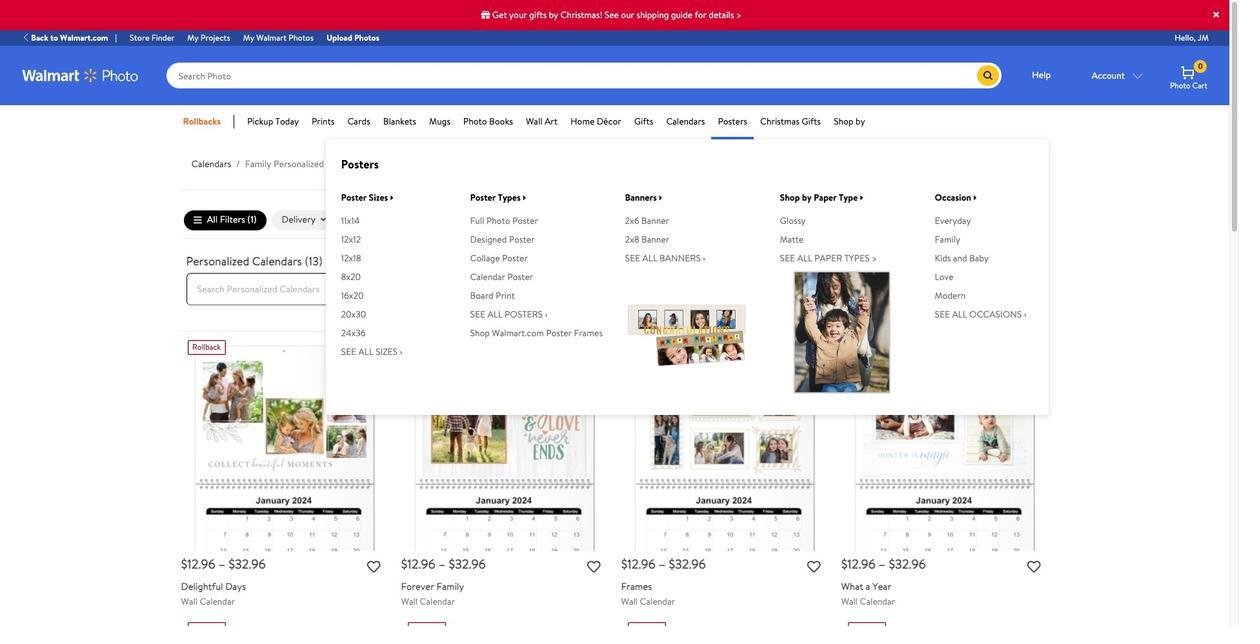 Task type: locate. For each thing, give the bounding box(es) containing it.
$ 12 . 96 – $ 32 . 96 for forever
[[401, 555, 486, 573]]

account
[[1092, 69, 1126, 82]]

caret right image right occasion
[[974, 194, 977, 202]]

3 caret right image from the left
[[660, 194, 663, 202]]

1 96 from the left
[[201, 555, 216, 573]]

angle down image right "full"
[[491, 216, 496, 224]]

– up the year
[[879, 555, 886, 573]]

1 vertical spatial family
[[935, 233, 961, 246]]

see down board
[[470, 308, 486, 321]]

walmart
[[256, 32, 287, 43]]

0 horizontal spatial angle down image
[[321, 216, 326, 224]]

color
[[525, 213, 548, 226]]

1 favorite this design image from the left
[[367, 561, 381, 575]]

> right "types"
[[872, 252, 878, 265]]

rollback for frames
[[633, 342, 661, 353]]

calendars link down rollbacks link
[[191, 158, 231, 170]]

my left walmart
[[243, 32, 254, 43]]

2 32 from the left
[[455, 555, 469, 573]]

my left projects
[[187, 32, 199, 43]]

favorite this design image
[[367, 561, 381, 575], [1028, 561, 1041, 575]]

gifts right décor
[[635, 115, 654, 128]]

2 favorite this design image from the left
[[808, 561, 821, 575]]

my projects
[[187, 32, 230, 43]]

2 photos from the left
[[355, 32, 380, 43]]

caret right image for shop by paper type
[[861, 194, 864, 202]]

see inside the everyday family kids and baby love modern see all occasions  ›
[[935, 308, 951, 321]]

caret right image inside the occasion link
[[974, 194, 977, 202]]

0 horizontal spatial rollback
[[192, 342, 221, 353]]

$ 12 . 96 – $ 32 . 96 for frames
[[622, 555, 706, 573]]

all left sizes
[[359, 346, 374, 359]]

see down 2x8
[[625, 252, 641, 265]]

1 $ from the left
[[181, 555, 187, 573]]

1 horizontal spatial family
[[437, 580, 464, 594]]

1 horizontal spatial >
[[872, 252, 878, 265]]

| left store
[[115, 32, 117, 43]]

posters up poster sizes
[[341, 156, 379, 172]]

0 vertical spatial photo
[[1171, 80, 1191, 91]]

paper
[[815, 252, 843, 265]]

walmart.com inside full photo poster designed poster collage poster calendar poster board print see all posters  › shop walmart.com poster frames
[[492, 327, 544, 340]]

1 $ 12 . 96 – $ 32 . 96 from the left
[[181, 555, 266, 573]]

12 up forever
[[408, 555, 419, 573]]

3 $ 12 . 96 – $ 32 . 96 from the left
[[622, 555, 706, 573]]

family right forever
[[437, 580, 464, 594]]

0 vertical spatial type
[[839, 191, 858, 204]]

1 vertical spatial shop
[[780, 191, 800, 204]]

2 vertical spatial family
[[437, 580, 464, 594]]

wall art
[[526, 115, 558, 128]]

caret right image for occasion
[[974, 194, 977, 202]]

6 96 from the left
[[692, 555, 706, 573]]

gift image
[[481, 10, 490, 19]]

0 horizontal spatial type
[[355, 213, 374, 226]]

all down matte link
[[798, 252, 813, 265]]

12x18 link
[[341, 252, 361, 265]]

12 for frames
[[628, 555, 639, 573]]

full photo poster link
[[470, 215, 538, 228]]

love link
[[935, 271, 954, 284]]

$ 12 . 96 – $ 32 . 96 up frames wall calendar
[[622, 555, 706, 573]]

12 for forever
[[408, 555, 419, 573]]

.
[[199, 555, 201, 573], [249, 555, 251, 573], [419, 555, 421, 573], [469, 555, 472, 573], [639, 555, 642, 573], [689, 555, 692, 573], [859, 555, 862, 573], [909, 555, 912, 573]]

5 . from the left
[[639, 555, 642, 573]]

glossy
[[780, 215, 806, 228]]

2 caret right image from the left
[[524, 194, 526, 202]]

banner up 2x8 banner 'link'
[[642, 215, 670, 228]]

poster up the print
[[508, 271, 533, 284]]

type down poster sizes
[[355, 213, 374, 226]]

types
[[845, 252, 870, 265]]

1 caret right image from the left
[[391, 194, 394, 202]]

for
[[695, 8, 707, 21]]

4 – from the left
[[879, 555, 886, 573]]

shop inside full photo poster designed poster collage poster calendar poster board print see all posters  › shop walmart.com poster frames
[[470, 327, 490, 340]]

0 horizontal spatial photos
[[289, 32, 314, 43]]

› right sizes
[[400, 346, 402, 359]]

designed
[[470, 233, 507, 246]]

all down modern
[[953, 308, 968, 321]]

caret right image inside banners link
[[660, 194, 663, 202]]

photo books link
[[464, 115, 513, 129]]

Search Photo text field
[[167, 63, 978, 88]]

caret right image right banners on the top
[[660, 194, 663, 202]]

3 32 from the left
[[675, 555, 689, 573]]

7 $ from the left
[[842, 555, 848, 573]]

glossy matte see all paper types >
[[780, 215, 878, 265]]

poster
[[341, 191, 367, 204], [470, 191, 496, 204], [513, 215, 538, 228], [509, 233, 535, 246], [502, 252, 528, 265], [508, 271, 533, 284], [546, 327, 572, 340]]

0 horizontal spatial calendars link
[[191, 158, 231, 170]]

photo up the designed poster link on the top left
[[487, 215, 511, 228]]

1 horizontal spatial frames
[[622, 580, 652, 594]]

see all posters  › link
[[470, 308, 548, 321]]

0 vertical spatial shop
[[834, 115, 854, 128]]

occasions
[[970, 308, 1022, 321]]

$ 12 . 96 – $ 32 . 96 up the year
[[842, 555, 926, 573]]

2 vertical spatial shop
[[470, 327, 490, 340]]

delightful days wall calendar
[[181, 580, 246, 608]]

1 horizontal spatial type
[[839, 191, 858, 204]]

gifts link
[[635, 115, 654, 129]]

› inside full photo poster designed poster collage poster calendar poster board print see all posters  › shop walmart.com poster frames
[[545, 308, 548, 321]]

3 – from the left
[[659, 555, 666, 573]]

1 favorite this design image from the left
[[587, 561, 601, 575]]

0 horizontal spatial |
[[115, 32, 117, 43]]

posters left christmas
[[718, 115, 748, 128]]

2 vertical spatial photo
[[487, 215, 511, 228]]

board print link
[[470, 290, 515, 302]]

1 vertical spatial banner
[[642, 233, 670, 246]]

shop right christmas gifts
[[834, 115, 854, 128]]

| inside sort-select "element"
[[949, 213, 950, 226]]

12 up frames wall calendar
[[628, 555, 639, 573]]

8x20
[[341, 271, 361, 284]]

favorite this design image for frames
[[808, 561, 821, 575]]

2 angle down image from the left
[[491, 216, 496, 224]]

1 horizontal spatial rollback
[[633, 342, 661, 353]]

see
[[625, 252, 641, 265], [780, 252, 796, 265], [470, 308, 486, 321], [935, 308, 951, 321], [341, 346, 357, 359]]

– up the days on the bottom left
[[219, 555, 226, 573]]

2x6 banner link
[[625, 215, 670, 228]]

(13)
[[305, 253, 323, 269]]

calendar inside full photo poster designed poster collage poster calendar poster board print see all posters  › shop walmart.com poster frames
[[470, 271, 506, 284]]

photo left cart on the right top
[[1171, 80, 1191, 91]]

0 horizontal spatial my
[[187, 32, 199, 43]]

poster down types
[[513, 215, 538, 228]]

shop by link
[[834, 115, 866, 129]]

all down the board print link
[[488, 308, 503, 321]]

1 vertical spatial walmart.com
[[492, 327, 544, 340]]

personalized down today
[[274, 158, 324, 170]]

family
[[245, 158, 271, 170], [935, 233, 961, 246], [437, 580, 464, 594]]

1 vertical spatial frames
[[622, 580, 652, 594]]

1 rollback from the left
[[192, 342, 221, 353]]

0 horizontal spatial shop
[[470, 327, 490, 340]]

and
[[954, 252, 968, 265]]

banners
[[625, 191, 657, 204]]

0 horizontal spatial gifts
[[635, 115, 654, 128]]

32 for delightful days
[[235, 555, 249, 573]]

sizes
[[376, 346, 398, 359]]

1 horizontal spatial (1)
[[477, 213, 486, 226]]

rollback for what
[[853, 342, 882, 353]]

2 96 from the left
[[251, 555, 266, 573]]

full photo poster designed poster collage poster calendar poster board print see all posters  › shop walmart.com poster frames
[[470, 215, 603, 340]]

> right details at the top right
[[737, 8, 742, 21]]

see inside full photo poster designed poster collage poster calendar poster board print see all posters  › shop walmart.com poster frames
[[470, 308, 486, 321]]

8 $ from the left
[[889, 555, 896, 573]]

(1) up designed
[[477, 213, 486, 226]]

› up shop walmart.com poster frames link
[[545, 308, 548, 321]]

frames inside frames wall calendar
[[622, 580, 652, 594]]

photo
[[1171, 80, 1191, 91], [464, 115, 487, 128], [487, 215, 511, 228]]

wall inside forever family wall calendar
[[401, 595, 418, 608]]

1 gifts from the left
[[635, 115, 654, 128]]

love
[[935, 271, 954, 284]]

calendars down rollbacks link
[[191, 158, 231, 170]]

poster up "full"
[[470, 191, 496, 204]]

everyday
[[935, 215, 971, 228]]

kids and baby link
[[935, 252, 989, 265]]

$ 12 . 96 – $ 32 . 96 up forever family wall calendar
[[401, 555, 486, 573]]

16x20 link
[[341, 290, 364, 302]]

banners image image
[[625, 271, 749, 395]]

| left the best
[[949, 213, 950, 226]]

0 vertical spatial calendars link
[[667, 115, 705, 129]]

– for frames
[[659, 555, 666, 573]]

2 $ 12 . 96 – $ 32 . 96 from the left
[[401, 555, 486, 573]]

2 horizontal spatial shop
[[834, 115, 854, 128]]

our
[[621, 8, 635, 21]]

type
[[839, 191, 858, 204], [355, 213, 374, 226]]

› inside the everyday family kids and baby love modern see all occasions  ›
[[1025, 308, 1027, 321]]

1 horizontal spatial favorite this design image
[[1028, 561, 1041, 575]]

1 vertical spatial posters
[[341, 156, 379, 172]]

0 horizontal spatial walmart.com
[[60, 32, 108, 43]]

caret right image right the sizes
[[391, 194, 394, 202]]

0 vertical spatial banner
[[642, 215, 670, 228]]

photo left the books on the left
[[464, 115, 487, 128]]

0 vertical spatial walmart.com
[[60, 32, 108, 43]]

› right "occasions"
[[1025, 308, 1027, 321]]

1 angle down image from the left
[[321, 216, 326, 224]]

rollbacks link
[[183, 115, 234, 129]]

2 horizontal spatial rollback
[[853, 342, 882, 353]]

1 vertical spatial |
[[949, 213, 950, 226]]

family inside the everyday family kids and baby love modern see all occasions  ›
[[935, 233, 961, 246]]

11x14 link
[[341, 215, 360, 228]]

12 up what
[[848, 555, 859, 573]]

1 horizontal spatial photos
[[355, 32, 380, 43]]

1 my from the left
[[187, 32, 199, 43]]

frames wall calendar
[[622, 580, 675, 608]]

back arrow image
[[22, 33, 31, 42]]

caret right image inside poster types link
[[524, 194, 526, 202]]

2 horizontal spatial family
[[935, 233, 961, 246]]

8x20 link
[[341, 271, 361, 284]]

my for my walmart photos
[[243, 32, 254, 43]]

photos right upload
[[355, 32, 380, 43]]

my projects link
[[181, 32, 237, 45]]

see inside 11x14 12x12 12x18 8x20 16x20 20x30 24x36 see all sizes  ›
[[341, 346, 357, 359]]

0 horizontal spatial family
[[245, 158, 271, 170]]

4 32 from the left
[[896, 555, 909, 573]]

walmart.com right to
[[60, 32, 108, 43]]

photos right walmart
[[289, 32, 314, 43]]

– up forever family wall calendar
[[439, 555, 446, 573]]

filters
[[220, 213, 245, 226]]

4 caret right image from the left
[[861, 194, 864, 202]]

(1) right filters
[[248, 213, 257, 226]]

shop by
[[834, 115, 866, 128]]

1 horizontal spatial |
[[949, 213, 950, 226]]

4 12 from the left
[[848, 555, 859, 573]]

×
[[1212, 3, 1222, 25]]

12 up delightful
[[187, 555, 199, 573]]

all filters (1)
[[207, 213, 257, 226]]

1 vertical spatial >
[[872, 252, 878, 265]]

0 horizontal spatial (1)
[[248, 213, 257, 226]]

guide
[[671, 8, 693, 21]]

sizes
[[369, 191, 388, 204]]

1 horizontal spatial walmart.com
[[492, 327, 544, 340]]

caret right image right paper on the right top of page
[[861, 194, 864, 202]]

see down 24x36 link
[[341, 346, 357, 359]]

posters
[[718, 115, 748, 128], [341, 156, 379, 172]]

all inside the everyday family kids and baby love modern see all occasions  ›
[[953, 308, 968, 321]]

caret right image
[[391, 194, 394, 202], [524, 194, 526, 202], [660, 194, 663, 202], [861, 194, 864, 202], [974, 194, 977, 202]]

glossy link
[[780, 215, 806, 228]]

5 caret right image from the left
[[974, 194, 977, 202]]

1 vertical spatial type
[[355, 213, 374, 226]]

1 32 from the left
[[235, 555, 249, 573]]

1 12 from the left
[[187, 555, 199, 573]]

2 gifts from the left
[[802, 115, 821, 128]]

2 – from the left
[[439, 555, 446, 573]]

12 for delightful
[[187, 555, 199, 573]]

1 horizontal spatial personalized
[[274, 158, 324, 170]]

type right paper on the right top of page
[[839, 191, 858, 204]]

0 horizontal spatial frames
[[574, 327, 603, 340]]

2 (1) from the left
[[477, 213, 486, 226]]

banner down the 2x6 banner link
[[642, 233, 670, 246]]

0 vertical spatial posters
[[718, 115, 748, 128]]

0 horizontal spatial posters
[[341, 156, 379, 172]]

> inside glossy matte see all paper types >
[[872, 252, 878, 265]]

0 vertical spatial |
[[115, 32, 117, 43]]

3 rollback from the left
[[853, 342, 882, 353]]

3 $ from the left
[[401, 555, 408, 573]]

shop down see all posters  › link
[[470, 327, 490, 340]]

3 12 from the left
[[628, 555, 639, 573]]

32 for what a year
[[896, 555, 909, 573]]

gifts right christmas
[[802, 115, 821, 128]]

poster down the designed poster link on the top left
[[502, 252, 528, 265]]

store
[[130, 32, 150, 43]]

2 favorite this design image from the left
[[1028, 561, 1041, 575]]

walmart.com down posters
[[492, 327, 544, 340]]

0 vertical spatial frames
[[574, 327, 603, 340]]

2 rollback from the left
[[633, 342, 661, 353]]

full
[[470, 215, 485, 228]]

by
[[549, 8, 559, 21], [856, 115, 866, 128], [802, 191, 812, 204], [934, 213, 944, 226]]

family  personalized calendars
[[245, 158, 366, 170]]

1 horizontal spatial favorite this design image
[[808, 561, 821, 575]]

calendar
[[470, 271, 506, 284], [200, 595, 235, 608], [420, 595, 455, 608], [640, 595, 675, 608], [860, 595, 896, 608]]

angle down image inside delivery button
[[321, 216, 326, 224]]

calendars
[[667, 115, 705, 128], [191, 158, 231, 170], [326, 158, 366, 170], [252, 253, 302, 269]]

shop walmart.com poster frames link
[[470, 327, 603, 340]]

favorite this design image
[[587, 561, 601, 575], [808, 561, 821, 575]]

› right 'banners'
[[703, 252, 706, 265]]

collage
[[470, 252, 500, 265]]

calendars right gifts link
[[667, 115, 705, 128]]

angle down image right delivery
[[321, 216, 326, 224]]

photos
[[289, 32, 314, 43], [355, 32, 380, 43]]

1 vertical spatial personalized
[[186, 253, 249, 269]]

1 horizontal spatial gifts
[[802, 115, 821, 128]]

poster down color
[[509, 233, 535, 246]]

2 my from the left
[[243, 32, 254, 43]]

family inside forever family wall calendar
[[437, 580, 464, 594]]

account button
[[1078, 63, 1158, 88]]

personalized down all
[[186, 253, 249, 269]]

0 horizontal spatial favorite this design image
[[367, 561, 381, 575]]

see down matte link
[[780, 252, 796, 265]]

calendars link right gifts link
[[667, 115, 705, 129]]

shop up glossy link
[[780, 191, 800, 204]]

angle down image
[[321, 216, 326, 224], [491, 216, 496, 224]]

0 horizontal spatial favorite this design image
[[587, 561, 601, 575]]

$ 12 . 96 – $ 32 . 96 up the days on the bottom left
[[181, 555, 266, 573]]

see inside 2x6 banner 2x8 banner see all banners  ›
[[625, 252, 641, 265]]

1 horizontal spatial angle down image
[[491, 216, 496, 224]]

caret right image right types
[[524, 194, 526, 202]]

baby
[[970, 252, 989, 265]]

4 $ 12 . 96 – $ 32 . 96 from the left
[[842, 555, 926, 573]]

clear
[[650, 212, 672, 225]]

– up frames wall calendar
[[659, 555, 666, 573]]

cards
[[348, 115, 370, 128]]

see down modern
[[935, 308, 951, 321]]

1 vertical spatial photo
[[464, 115, 487, 128]]

calendars up poster sizes
[[326, 158, 366, 170]]

poster sizes link
[[341, 191, 394, 204]]

home décor link
[[571, 115, 622, 129]]

photo for photo cart
[[1171, 80, 1191, 91]]

calendar inside frames wall calendar
[[640, 595, 675, 608]]

themes
[[443, 213, 474, 226]]

christmas gifts
[[761, 115, 821, 128]]

all
[[643, 252, 658, 265], [798, 252, 813, 265], [488, 308, 503, 321], [953, 308, 968, 321], [359, 346, 374, 359]]

rollback for delightful
[[192, 342, 221, 353]]

all down 2x8 banner 'link'
[[643, 252, 658, 265]]

caret right image inside poster sizes link
[[391, 194, 394, 202]]

your
[[510, 8, 527, 21]]

art
[[545, 115, 558, 128]]

wall inside what a year wall calendar
[[842, 595, 858, 608]]

all inside full photo poster designed poster collage poster calendar poster board print see all posters  › shop walmart.com poster frames
[[488, 308, 503, 321]]

2 . from the left
[[249, 555, 251, 573]]

board
[[470, 290, 494, 302]]

12
[[187, 555, 199, 573], [408, 555, 419, 573], [628, 555, 639, 573], [848, 555, 859, 573]]

see inside glossy matte see all paper types >
[[780, 252, 796, 265]]

0 vertical spatial family
[[245, 158, 271, 170]]

help link
[[1019, 63, 1065, 88]]

caret right image inside shop by paper type link
[[861, 194, 864, 202]]

décor
[[597, 115, 622, 128]]

2 12 from the left
[[408, 555, 419, 573]]

1 vertical spatial calendars link
[[191, 158, 231, 170]]

1 – from the left
[[219, 555, 226, 573]]

2x8 banner link
[[625, 233, 670, 246]]

Search Personalized Calendars search field
[[186, 273, 534, 305]]

family down the 'pickup' at the top left of page
[[245, 158, 271, 170]]

frames inside full photo poster designed poster collage poster calendar poster board print see all posters  › shop walmart.com poster frames
[[574, 327, 603, 340]]

1 horizontal spatial shop
[[780, 191, 800, 204]]

0 horizontal spatial >
[[737, 8, 742, 21]]

× link
[[1212, 3, 1222, 25]]

16x20
[[341, 290, 364, 302]]

wall inside delightful days wall calendar
[[181, 595, 198, 608]]

1 horizontal spatial my
[[243, 32, 254, 43]]

– for forever
[[439, 555, 446, 573]]

family up kids
[[935, 233, 961, 246]]



Task type: describe. For each thing, give the bounding box(es) containing it.
upload photos
[[327, 32, 380, 43]]

caret right image for poster types
[[524, 194, 526, 202]]

banners link
[[625, 191, 663, 204]]

upload photos link
[[320, 32, 386, 45]]

› inside 2x6 banner 2x8 banner see all banners  ›
[[703, 252, 706, 265]]

modern link
[[935, 290, 966, 302]]

modern
[[935, 290, 966, 302]]

favorite this design image for delightful days
[[367, 561, 381, 575]]

4 . from the left
[[469, 555, 472, 573]]

types
[[498, 191, 521, 204]]

occasion
[[935, 191, 972, 204]]

all inside 2x6 banner 2x8 banner see all banners  ›
[[643, 252, 658, 265]]

3 96 from the left
[[421, 555, 436, 573]]

forever family wall calendar
[[401, 580, 464, 608]]

magnifying glass image
[[983, 70, 995, 82]]

shop for shop by
[[834, 115, 854, 128]]

5 $ from the left
[[622, 555, 628, 573]]

4 $ from the left
[[449, 555, 455, 573]]

store finder
[[130, 32, 175, 43]]

1 . from the left
[[199, 555, 201, 573]]

photo cart
[[1171, 80, 1208, 91]]

my for my projects
[[187, 32, 199, 43]]

2x6 banner 2x8 banner see all banners  ›
[[625, 215, 706, 265]]

poster down see all posters  › link
[[546, 327, 572, 340]]

caret right image for poster sizes
[[391, 194, 394, 202]]

christmas
[[761, 115, 800, 128]]

favorite this design image for forever family
[[587, 561, 601, 575]]

8 . from the left
[[909, 555, 912, 573]]

christmas!
[[561, 8, 603, 21]]

mugs link
[[429, 115, 451, 129]]

1 banner from the top
[[642, 215, 670, 228]]

gifts inside "christmas gifts" link
[[802, 115, 821, 128]]

0 vertical spatial >
[[737, 8, 742, 21]]

wall art link
[[526, 115, 558, 129]]

1 (1) from the left
[[248, 213, 257, 226]]

0 horizontal spatial personalized
[[186, 253, 249, 269]]

see all occasions  › link
[[935, 308, 1027, 321]]

24x36 link
[[341, 327, 366, 340]]

family for forever
[[437, 580, 464, 594]]

12x18
[[341, 252, 361, 265]]

6 $ from the left
[[669, 555, 675, 573]]

family for everyday
[[935, 233, 961, 246]]

poster types
[[470, 191, 521, 204]]

5 96 from the left
[[642, 555, 656, 573]]

32 for forever family
[[455, 555, 469, 573]]

all
[[674, 212, 683, 225]]

1 horizontal spatial calendars link
[[667, 115, 705, 129]]

details
[[709, 8, 734, 21]]

books
[[489, 115, 513, 128]]

see all banners  › link
[[625, 252, 706, 265]]

help
[[1033, 68, 1051, 81]]

everyday family kids and baby love modern see all occasions  ›
[[935, 215, 1027, 321]]

my walmart photos
[[243, 32, 314, 43]]

caret right image for banners
[[660, 194, 663, 202]]

rollbacks
[[183, 115, 221, 128]]

store finder link
[[123, 32, 181, 45]]

see all sizes  › link
[[341, 346, 402, 359]]

projects
[[201, 32, 230, 43]]

0
[[1199, 61, 1203, 72]]

prints link
[[312, 115, 335, 129]]

7 . from the left
[[859, 555, 862, 573]]

6 . from the left
[[689, 555, 692, 573]]

– for delightful
[[219, 555, 226, 573]]

type button
[[345, 210, 394, 230]]

home décor
[[571, 115, 622, 128]]

get
[[493, 8, 507, 21]]

20x30
[[341, 308, 366, 321]]

finder
[[152, 32, 175, 43]]

– for what
[[879, 555, 886, 573]]

$ 12 . 96 – $ 32 . 96 for what
[[842, 555, 926, 573]]

hello, jm
[[1175, 32, 1209, 43]]

matte
[[780, 233, 804, 246]]

jm
[[1199, 32, 1209, 43]]

blankets
[[383, 115, 417, 128]]

2 $ from the left
[[229, 555, 235, 573]]

20x30 link
[[341, 308, 366, 321]]

shop by paper type image image
[[780, 271, 904, 395]]

photo for photo books
[[464, 115, 487, 128]]

best sellers button
[[950, 208, 1049, 233]]

shipping
[[637, 8, 669, 21]]

all inside 11x14 12x12 12x18 8x20 16x20 20x30 24x36 see all sizes  ›
[[359, 346, 374, 359]]

12x12 link
[[341, 233, 361, 246]]

all inside glossy matte see all paper types >
[[798, 252, 813, 265]]

favorites
[[597, 213, 634, 226]]

7 96 from the left
[[862, 555, 876, 573]]

0 vertical spatial personalized
[[274, 158, 324, 170]]

sort-select element
[[915, 213, 950, 227]]

family link
[[935, 233, 961, 246]]

photo inside full photo poster designed poster collage poster calendar poster board print see all posters  › shop walmart.com poster frames
[[487, 215, 511, 228]]

delivery
[[282, 213, 316, 226]]

by |
[[934, 213, 950, 226]]

calendar inside what a year wall calendar
[[860, 595, 896, 608]]

by inside sort-select "element"
[[934, 213, 944, 226]]

8 96 from the left
[[912, 555, 926, 573]]

3 . from the left
[[419, 555, 421, 573]]

pickup today link
[[247, 115, 299, 129]]

clear all
[[650, 212, 683, 225]]

type inside button
[[355, 213, 374, 226]]

photos inside "link"
[[355, 32, 380, 43]]

poster up 11x14
[[341, 191, 367, 204]]

gifts
[[530, 8, 547, 21]]

2x8
[[625, 233, 640, 246]]

wall inside frames wall calendar
[[622, 595, 638, 608]]

1 photos from the left
[[289, 32, 314, 43]]

see
[[605, 8, 619, 21]]

calendar inside forever family wall calendar
[[420, 595, 455, 608]]

› inside 11x14 12x12 12x18 8x20 16x20 20x30 24x36 see all sizes  ›
[[400, 346, 402, 359]]

collage poster link
[[470, 252, 528, 265]]

2 banner from the top
[[642, 233, 670, 246]]

calendars left (13)
[[252, 253, 302, 269]]

24x36
[[341, 327, 366, 340]]

what a year wall calendar
[[842, 580, 896, 608]]

posters
[[505, 308, 543, 321]]

$ 12 . 96 – $ 32 . 96 for delightful
[[181, 555, 266, 573]]

12 for what
[[848, 555, 859, 573]]

1 horizontal spatial posters
[[718, 115, 748, 128]]

today
[[276, 115, 299, 128]]

photo books
[[464, 115, 513, 128]]

clear all link
[[650, 212, 683, 226]]

shop by paper type link
[[780, 191, 864, 204]]

2x6
[[625, 215, 640, 228]]

favorite this design image for what a year
[[1028, 561, 1041, 575]]

32 for frames
[[675, 555, 689, 573]]

sellers
[[979, 214, 1004, 227]]

forever
[[401, 580, 435, 594]]

4 96 from the left
[[472, 555, 486, 573]]

calendar inside delightful days wall calendar
[[200, 595, 235, 608]]

shop for shop by paper type
[[780, 191, 800, 204]]

pickup today
[[247, 115, 299, 128]]

a
[[866, 580, 871, 594]]

11x14
[[341, 215, 360, 228]]

what
[[842, 580, 864, 594]]

themes (1)
[[443, 213, 486, 226]]



Task type: vqa. For each thing, say whether or not it's contained in the screenshot.
Poster
yes



